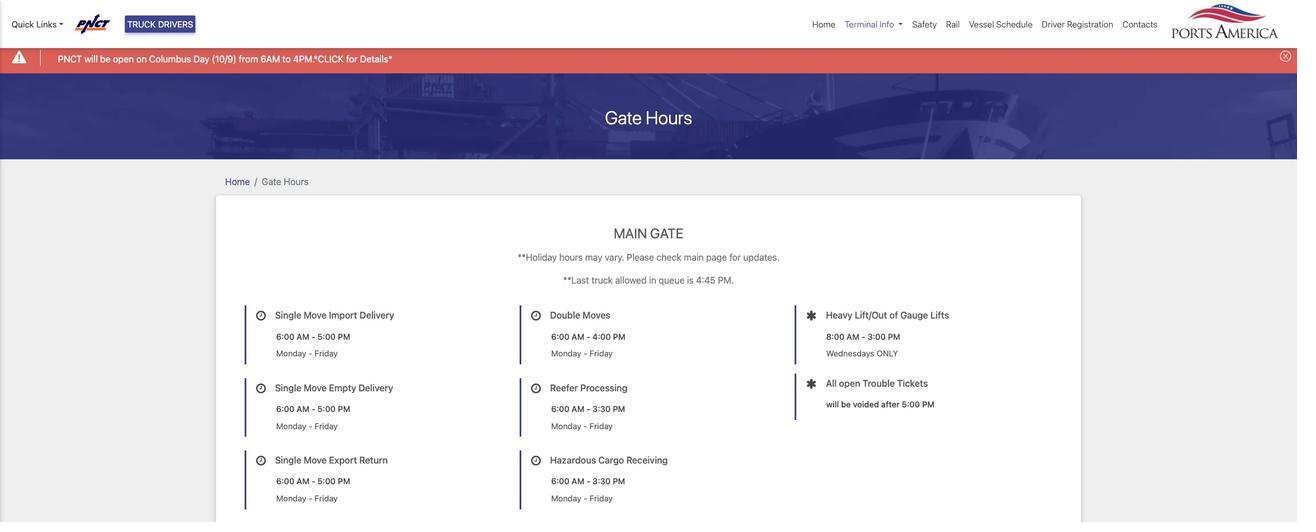 Task type: vqa. For each thing, say whether or not it's contained in the screenshot.


Task type: describe. For each thing, give the bounding box(es) containing it.
am for single move export return
[[297, 476, 310, 486]]

moves
[[583, 310, 611, 321]]

pm down tickets
[[922, 399, 935, 409]]

registration
[[1067, 19, 1114, 29]]

pm.
[[718, 275, 734, 286]]

friday for reefer processing
[[590, 421, 613, 431]]

wednesdays
[[826, 349, 875, 358]]

0 vertical spatial hours
[[646, 106, 692, 128]]

3:30 for processing
[[593, 404, 611, 414]]

day
[[194, 54, 210, 64]]

double
[[550, 310, 581, 321]]

for inside alert
[[346, 54, 358, 64]]

1 horizontal spatial home
[[813, 19, 836, 29]]

truck drivers
[[127, 19, 193, 29]]

reefer processing
[[550, 383, 628, 393]]

cargo
[[599, 455, 624, 465]]

1 horizontal spatial gate hours
[[605, 106, 692, 128]]

8:00 am - 3:00 pm
[[826, 332, 901, 341]]

5:00 for single move empty delivery
[[318, 404, 336, 414]]

vessel schedule link
[[965, 13, 1038, 35]]

pnct
[[58, 54, 82, 64]]

please
[[627, 252, 654, 263]]

delivery for single move empty delivery
[[359, 383, 393, 393]]

6:00 am - 5:00 pm for export
[[276, 476, 350, 486]]

double moves
[[550, 310, 611, 321]]

pnct will be open on columbus day (10/9) from 6am to 4pm.*click for details* link
[[58, 52, 393, 66]]

single move export return
[[275, 455, 388, 465]]

0 horizontal spatial home link
[[225, 176, 250, 187]]

vary.
[[605, 252, 625, 263]]

am for reefer processing
[[572, 404, 585, 414]]

links
[[36, 19, 57, 29]]

1 vertical spatial hours
[[284, 176, 309, 187]]

am for heavy lift/out of gauge lifts
[[847, 332, 860, 341]]

**holiday hours may vary. please check main page for updates.
[[518, 252, 780, 263]]

pm for heavy lift/out of gauge lifts
[[888, 332, 901, 341]]

rail link
[[942, 13, 965, 35]]

5:00 right after
[[902, 399, 920, 409]]

updates.
[[744, 252, 780, 263]]

monday for single move empty delivery
[[276, 421, 306, 431]]

friday for single move empty delivery
[[315, 421, 338, 431]]

6:00 for single move export return
[[276, 476, 295, 486]]

1 vertical spatial home
[[225, 176, 250, 187]]

8:00
[[826, 332, 845, 341]]

2 vertical spatial gate
[[650, 225, 684, 241]]

6:00 for single move import delivery
[[276, 332, 295, 341]]

single for single move export return
[[275, 455, 301, 465]]

friday for double moves
[[590, 349, 613, 358]]

6:00 for single move empty delivery
[[276, 404, 295, 414]]

am for double moves
[[572, 332, 585, 341]]

main
[[614, 225, 647, 241]]

0 vertical spatial gate
[[605, 106, 642, 128]]

hours
[[559, 252, 583, 263]]

tickets
[[897, 378, 928, 388]]

5:00 for single move export return
[[318, 476, 336, 486]]

allowed
[[615, 275, 647, 286]]

import
[[329, 310, 357, 321]]

only
[[877, 349, 898, 358]]

from
[[239, 54, 258, 64]]

**holiday
[[518, 252, 557, 263]]

details*
[[360, 54, 393, 64]]

main gate
[[614, 225, 684, 241]]

move for import
[[304, 310, 327, 321]]

4:00
[[593, 332, 611, 341]]

contacts link
[[1118, 13, 1163, 35]]

6:00 am - 5:00 pm for empty
[[276, 404, 350, 414]]

6:00 am - 3:30 pm for processing
[[551, 404, 625, 414]]

quick
[[11, 19, 34, 29]]

single move empty delivery
[[275, 383, 393, 393]]

vessel
[[969, 19, 994, 29]]

move for export
[[304, 455, 327, 465]]

move for empty
[[304, 383, 327, 393]]

4:45
[[696, 275, 716, 286]]

main
[[684, 252, 704, 263]]

all open trouble tickets
[[826, 378, 928, 388]]

1 horizontal spatial home link
[[808, 13, 840, 35]]

1 horizontal spatial for
[[730, 252, 741, 263]]

quick links
[[11, 19, 57, 29]]

monday for double moves
[[551, 349, 582, 358]]

1 horizontal spatial be
[[841, 399, 851, 409]]

3:00
[[868, 332, 886, 341]]

single move import delivery
[[275, 310, 394, 321]]

5:00 for single move import delivery
[[318, 332, 336, 341]]

friday for single move export return
[[315, 493, 338, 503]]

columbus
[[149, 54, 191, 64]]

open inside the pnct will be open on columbus day (10/9) from 6am to 4pm.*click for details* link
[[113, 54, 134, 64]]

export
[[329, 455, 357, 465]]

to
[[283, 54, 291, 64]]

will be voided after 5:00 pm
[[826, 399, 935, 409]]



Task type: locate. For each thing, give the bounding box(es) containing it.
1 vertical spatial open
[[839, 378, 861, 388]]

monday - friday for reefer processing
[[551, 421, 613, 431]]

open left on
[[113, 54, 134, 64]]

open
[[113, 54, 134, 64], [839, 378, 861, 388]]

monday for reefer processing
[[551, 421, 582, 431]]

0 vertical spatial will
[[84, 54, 98, 64]]

monday - friday for single move export return
[[276, 493, 338, 503]]

voided
[[853, 399, 879, 409]]

single left empty
[[275, 383, 301, 393]]

1 horizontal spatial will
[[826, 399, 839, 409]]

0 vertical spatial 6:00 am - 5:00 pm
[[276, 332, 350, 341]]

1 vertical spatial single
[[275, 383, 301, 393]]

hazardous cargo receiving
[[550, 455, 668, 465]]

1 horizontal spatial open
[[839, 378, 861, 388]]

monday up single move export return
[[276, 421, 306, 431]]

2 6:00 am - 3:30 pm from the top
[[551, 476, 625, 486]]

am down hazardous
[[572, 476, 585, 486]]

1 vertical spatial 6:00 am - 5:00 pm
[[276, 404, 350, 414]]

6:00 am - 3:30 pm down hazardous
[[551, 476, 625, 486]]

2 6:00 am - 5:00 pm from the top
[[276, 404, 350, 414]]

3:30 down the 'hazardous cargo receiving'
[[593, 476, 611, 486]]

**last truck allowed in queue is 4:45 pm.
[[563, 275, 734, 286]]

monday for hazardous cargo receiving
[[551, 493, 582, 503]]

friday up the 'hazardous cargo receiving'
[[590, 421, 613, 431]]

0 vertical spatial home
[[813, 19, 836, 29]]

3:30
[[593, 404, 611, 414], [593, 476, 611, 486]]

lift/out
[[855, 310, 887, 321]]

0 horizontal spatial open
[[113, 54, 134, 64]]

truck
[[592, 275, 613, 286]]

0 vertical spatial delivery
[[360, 310, 394, 321]]

1 vertical spatial gate hours
[[262, 176, 309, 187]]

pm down the import
[[338, 332, 350, 341]]

pm down export
[[338, 476, 350, 486]]

truck drivers link
[[125, 15, 196, 33]]

1 horizontal spatial hours
[[646, 106, 692, 128]]

1 vertical spatial be
[[841, 399, 851, 409]]

in
[[649, 275, 657, 286]]

single
[[275, 310, 301, 321], [275, 383, 301, 393], [275, 455, 301, 465]]

pm for single move empty delivery
[[338, 404, 350, 414]]

monday - friday up single move empty delivery
[[276, 349, 338, 358]]

6:00 down single move import delivery
[[276, 332, 295, 341]]

will
[[84, 54, 98, 64], [826, 399, 839, 409]]

monday - friday up hazardous
[[551, 421, 613, 431]]

pm down "cargo"
[[613, 476, 625, 486]]

contacts
[[1123, 19, 1158, 29]]

1 vertical spatial gate
[[262, 176, 281, 187]]

will down all
[[826, 399, 839, 409]]

monday down 6:00 am - 4:00 pm
[[551, 349, 582, 358]]

single left the import
[[275, 310, 301, 321]]

1 vertical spatial move
[[304, 383, 327, 393]]

monday - friday up single move export return
[[276, 421, 338, 431]]

on
[[136, 54, 147, 64]]

am down single move import delivery
[[297, 332, 310, 341]]

0 horizontal spatial gate hours
[[262, 176, 309, 187]]

be
[[100, 54, 111, 64], [841, 399, 851, 409]]

6:00 down single move empty delivery
[[276, 404, 295, 414]]

am down reefer processing
[[572, 404, 585, 414]]

6:00 down 'reefer'
[[551, 404, 570, 414]]

5:00 down single move empty delivery
[[318, 404, 336, 414]]

safety
[[913, 19, 937, 29]]

close image
[[1280, 51, 1292, 62]]

6:00
[[276, 332, 295, 341], [551, 332, 570, 341], [276, 404, 295, 414], [551, 404, 570, 414], [276, 476, 295, 486], [551, 476, 570, 486]]

monday - friday down hazardous
[[551, 493, 613, 503]]

delivery right empty
[[359, 383, 393, 393]]

6:00 am - 3:30 pm for cargo
[[551, 476, 625, 486]]

for
[[346, 54, 358, 64], [730, 252, 741, 263]]

safety link
[[908, 13, 942, 35]]

am
[[297, 332, 310, 341], [572, 332, 585, 341], [847, 332, 860, 341], [297, 404, 310, 414], [572, 404, 585, 414], [297, 476, 310, 486], [572, 476, 585, 486]]

am down single move empty delivery
[[297, 404, 310, 414]]

6:00 for hazardous cargo receiving
[[551, 476, 570, 486]]

monday - friday
[[276, 349, 338, 358], [551, 349, 613, 358], [276, 421, 338, 431], [551, 421, 613, 431], [276, 493, 338, 503], [551, 493, 613, 503]]

move left empty
[[304, 383, 327, 393]]

1 6:00 am - 5:00 pm from the top
[[276, 332, 350, 341]]

6:00 down hazardous
[[551, 476, 570, 486]]

1 vertical spatial will
[[826, 399, 839, 409]]

gate
[[605, 106, 642, 128], [262, 176, 281, 187], [650, 225, 684, 241]]

6:00 am - 3:30 pm down reefer processing
[[551, 404, 625, 414]]

move
[[304, 310, 327, 321], [304, 383, 327, 393], [304, 455, 327, 465]]

monday - friday down 6:00 am - 4:00 pm
[[551, 349, 613, 358]]

be left voided
[[841, 399, 851, 409]]

delivery right the import
[[360, 310, 394, 321]]

friday for hazardous cargo receiving
[[590, 493, 613, 503]]

be right pnct
[[100, 54, 111, 64]]

will inside alert
[[84, 54, 98, 64]]

6:00 am - 5:00 pm
[[276, 332, 350, 341], [276, 404, 350, 414], [276, 476, 350, 486]]

6:00 down double on the bottom left
[[551, 332, 570, 341]]

3:30 down processing
[[593, 404, 611, 414]]

0 vertical spatial be
[[100, 54, 111, 64]]

0 vertical spatial open
[[113, 54, 134, 64]]

0 horizontal spatial gate
[[262, 176, 281, 187]]

move left export
[[304, 455, 327, 465]]

driver registration link
[[1038, 13, 1118, 35]]

2 move from the top
[[304, 383, 327, 393]]

0 horizontal spatial will
[[84, 54, 98, 64]]

driver
[[1042, 19, 1065, 29]]

quick links link
[[11, 18, 63, 31]]

2 vertical spatial move
[[304, 455, 327, 465]]

0 vertical spatial for
[[346, 54, 358, 64]]

1 single from the top
[[275, 310, 301, 321]]

friday down 4:00
[[590, 349, 613, 358]]

single left export
[[275, 455, 301, 465]]

0 horizontal spatial be
[[100, 54, 111, 64]]

2 vertical spatial 6:00 am - 5:00 pm
[[276, 476, 350, 486]]

friday up single move empty delivery
[[315, 349, 338, 358]]

am down the double moves
[[572, 332, 585, 341]]

be inside alert
[[100, 54, 111, 64]]

6am
[[261, 54, 280, 64]]

monday - friday for single move import delivery
[[276, 349, 338, 358]]

pm for single move export return
[[338, 476, 350, 486]]

gauge
[[901, 310, 928, 321]]

pm for hazardous cargo receiving
[[613, 476, 625, 486]]

move left the import
[[304, 310, 327, 321]]

1 vertical spatial home link
[[225, 176, 250, 187]]

2 single from the top
[[275, 383, 301, 393]]

pnct will be open on columbus day (10/9) from 6am to 4pm.*click for details* alert
[[0, 42, 1298, 73]]

for left details*
[[346, 54, 358, 64]]

receiving
[[627, 455, 668, 465]]

terminal
[[845, 19, 878, 29]]

pm down processing
[[613, 404, 625, 414]]

6:00 am - 4:00 pm
[[551, 332, 626, 341]]

trouble
[[863, 378, 895, 388]]

0 horizontal spatial home
[[225, 176, 250, 187]]

wednesdays only
[[826, 349, 898, 358]]

reefer
[[550, 383, 578, 393]]

terminal info link
[[840, 13, 908, 35]]

hours
[[646, 106, 692, 128], [284, 176, 309, 187]]

for right "page"
[[730, 252, 741, 263]]

friday for single move import delivery
[[315, 349, 338, 358]]

4pm.*click
[[293, 54, 344, 64]]

may
[[585, 252, 603, 263]]

0 vertical spatial home link
[[808, 13, 840, 35]]

pm right 4:00
[[613, 332, 626, 341]]

friday up single move export return
[[315, 421, 338, 431]]

delivery for single move import delivery
[[360, 310, 394, 321]]

of
[[890, 310, 898, 321]]

0 vertical spatial gate hours
[[605, 106, 692, 128]]

1 horizontal spatial gate
[[605, 106, 642, 128]]

pm right 3:00
[[888, 332, 901, 341]]

return
[[359, 455, 388, 465]]

3:30 for cargo
[[593, 476, 611, 486]]

am down single move export return
[[297, 476, 310, 486]]

pnct will be open on columbus day (10/9) from 6am to 4pm.*click for details*
[[58, 54, 393, 64]]

3 6:00 am - 5:00 pm from the top
[[276, 476, 350, 486]]

monday - friday for double moves
[[551, 349, 613, 358]]

vessel schedule
[[969, 19, 1033, 29]]

3 single from the top
[[275, 455, 301, 465]]

schedule
[[997, 19, 1033, 29]]

drivers
[[158, 19, 193, 29]]

processing
[[580, 383, 628, 393]]

am for single move import delivery
[[297, 332, 310, 341]]

0 horizontal spatial for
[[346, 54, 358, 64]]

monday
[[276, 349, 306, 358], [551, 349, 582, 358], [276, 421, 306, 431], [551, 421, 582, 431], [276, 493, 306, 503], [551, 493, 582, 503]]

6:00 am - 5:00 pm down single move empty delivery
[[276, 404, 350, 414]]

terminal info
[[845, 19, 894, 29]]

0 vertical spatial single
[[275, 310, 301, 321]]

pm
[[338, 332, 350, 341], [613, 332, 626, 341], [888, 332, 901, 341], [922, 399, 935, 409], [338, 404, 350, 414], [613, 404, 625, 414], [338, 476, 350, 486], [613, 476, 625, 486]]

friday down the 'hazardous cargo receiving'
[[590, 493, 613, 503]]

5:00 down single move import delivery
[[318, 332, 336, 341]]

open right all
[[839, 378, 861, 388]]

rail
[[946, 19, 960, 29]]

heavy
[[826, 310, 853, 321]]

heavy lift/out of gauge lifts
[[826, 310, 949, 321]]

6:00 am - 5:00 pm down single move export return
[[276, 476, 350, 486]]

gate hours
[[605, 106, 692, 128], [262, 176, 309, 187]]

after
[[882, 399, 900, 409]]

monday - friday for hazardous cargo receiving
[[551, 493, 613, 503]]

1 vertical spatial 3:30
[[593, 476, 611, 486]]

1 move from the top
[[304, 310, 327, 321]]

hazardous
[[550, 455, 596, 465]]

check
[[657, 252, 682, 263]]

1 vertical spatial for
[[730, 252, 741, 263]]

0 horizontal spatial hours
[[284, 176, 309, 187]]

0 vertical spatial move
[[304, 310, 327, 321]]

page
[[706, 252, 727, 263]]

0 vertical spatial 6:00 am - 3:30 pm
[[551, 404, 625, 414]]

1 vertical spatial delivery
[[359, 383, 393, 393]]

(10/9)
[[212, 54, 237, 64]]

monday down hazardous
[[551, 493, 582, 503]]

home link
[[808, 13, 840, 35], [225, 176, 250, 187]]

6:00 for double moves
[[551, 332, 570, 341]]

monday - friday down single move export return
[[276, 493, 338, 503]]

monday for single move export return
[[276, 493, 306, 503]]

**last
[[563, 275, 589, 286]]

5:00
[[318, 332, 336, 341], [902, 399, 920, 409], [318, 404, 336, 414], [318, 476, 336, 486]]

single for single move empty delivery
[[275, 383, 301, 393]]

pm for single move import delivery
[[338, 332, 350, 341]]

6:00 for reefer processing
[[551, 404, 570, 414]]

3 move from the top
[[304, 455, 327, 465]]

driver registration
[[1042, 19, 1114, 29]]

single for single move import delivery
[[275, 310, 301, 321]]

am up wednesdays
[[847, 332, 860, 341]]

6:00 down single move export return
[[276, 476, 295, 486]]

monday for single move import delivery
[[276, 349, 306, 358]]

0 vertical spatial 3:30
[[593, 404, 611, 414]]

empty
[[329, 383, 356, 393]]

lifts
[[931, 310, 949, 321]]

2 vertical spatial single
[[275, 455, 301, 465]]

monday up hazardous
[[551, 421, 582, 431]]

is
[[687, 275, 694, 286]]

pm for reefer processing
[[613, 404, 625, 414]]

queue
[[659, 275, 685, 286]]

1 6:00 am - 3:30 pm from the top
[[551, 404, 625, 414]]

am for hazardous cargo receiving
[[572, 476, 585, 486]]

-
[[312, 332, 315, 341], [587, 332, 591, 341], [862, 332, 866, 341], [309, 349, 312, 358], [584, 349, 588, 358], [312, 404, 315, 414], [587, 404, 591, 414], [309, 421, 312, 431], [584, 421, 588, 431], [312, 476, 315, 486], [587, 476, 591, 486], [309, 493, 312, 503], [584, 493, 588, 503]]

all
[[826, 378, 837, 388]]

pm down empty
[[338, 404, 350, 414]]

monday - friday for single move empty delivery
[[276, 421, 338, 431]]

pm for double moves
[[613, 332, 626, 341]]

monday down single move export return
[[276, 493, 306, 503]]

monday up single move empty delivery
[[276, 349, 306, 358]]

am for single move empty delivery
[[297, 404, 310, 414]]

1 vertical spatial 6:00 am - 3:30 pm
[[551, 476, 625, 486]]

1 3:30 from the top
[[593, 404, 611, 414]]

info
[[880, 19, 894, 29]]

will right pnct
[[84, 54, 98, 64]]

6:00 am - 5:00 pm down single move import delivery
[[276, 332, 350, 341]]

friday down single move export return
[[315, 493, 338, 503]]

2 3:30 from the top
[[593, 476, 611, 486]]

truck
[[127, 19, 156, 29]]

2 horizontal spatial gate
[[650, 225, 684, 241]]

6:00 am - 5:00 pm for import
[[276, 332, 350, 341]]

5:00 down single move export return
[[318, 476, 336, 486]]



